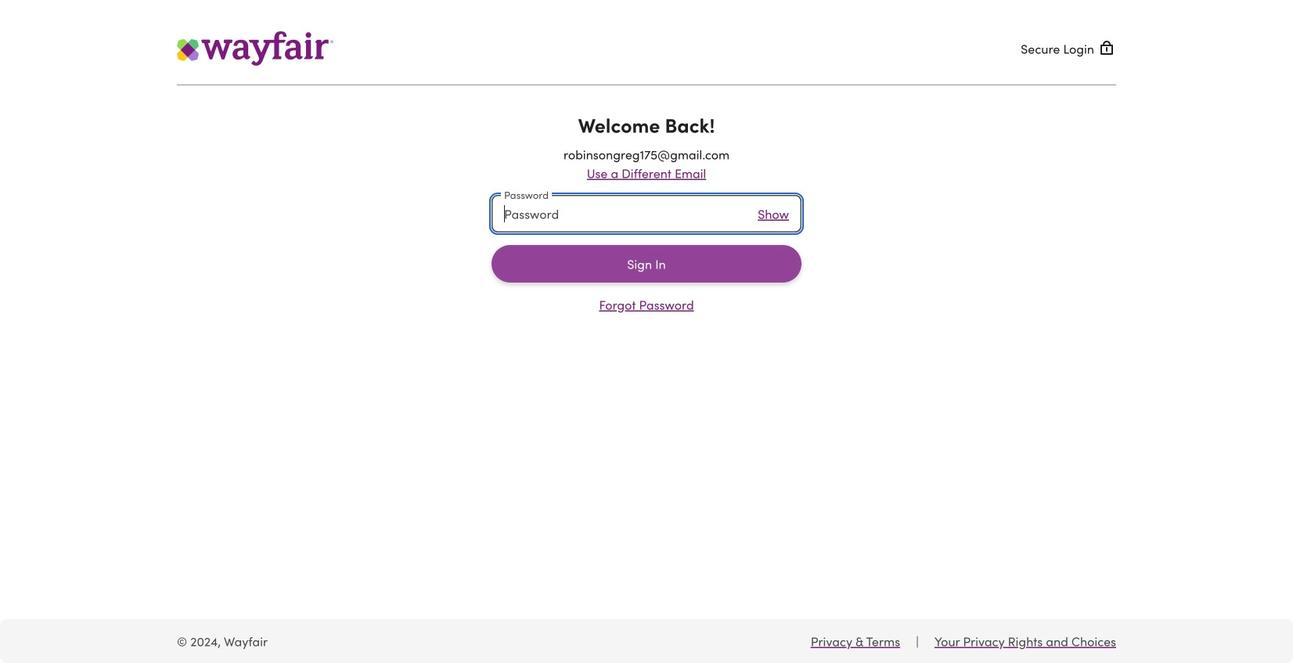 Task type: vqa. For each thing, say whether or not it's contained in the screenshot.
right the in
no



Task type: locate. For each thing, give the bounding box(es) containing it.
Password password field
[[504, 195, 739, 233]]



